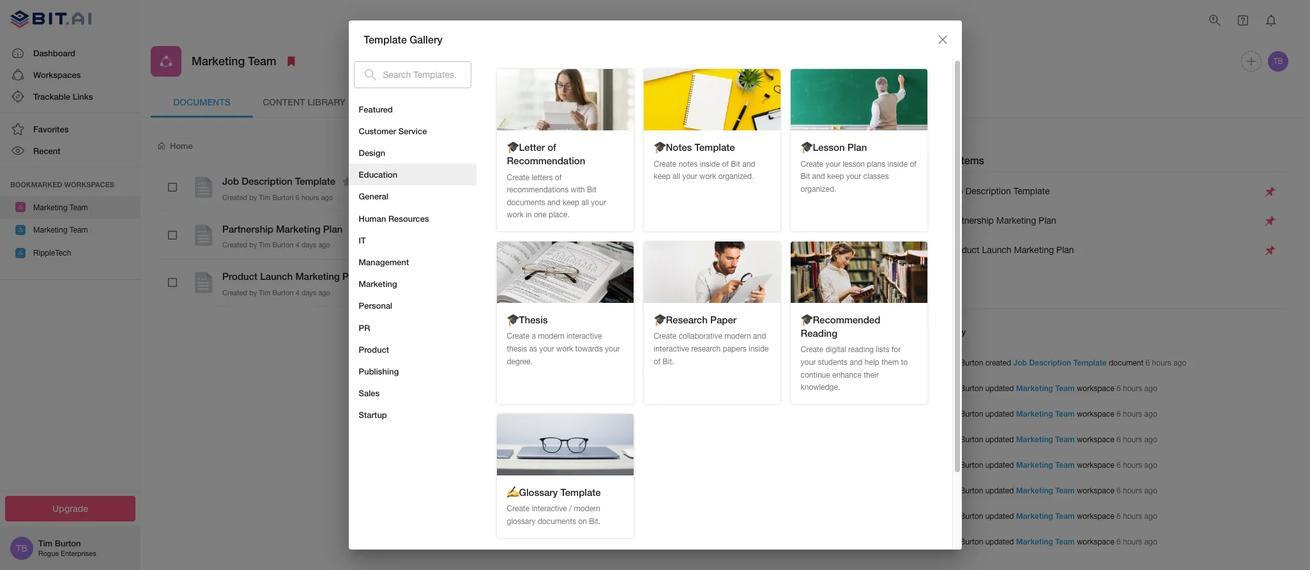 Task type: vqa. For each thing, say whether or not it's contained in the screenshot.


Task type: locate. For each thing, give the bounding box(es) containing it.
job description template link up partnership marketing plan link
[[928, 184, 1262, 199]]

6 workspace from the top
[[1078, 512, 1115, 521]]

2 marketing team link from the top
[[1017, 409, 1076, 418]]

insights
[[386, 96, 427, 107], [923, 291, 960, 304]]

2 vertical spatial bit
[[587, 185, 597, 194]]

tim burton updated marketing team workspace 6 hours ago for 5th marketing team link from the bottom of the page
[[946, 434, 1158, 444]]

0 horizontal spatial remove favorite image
[[347, 221, 363, 237]]

upgrade
[[52, 503, 88, 514]]

of
[[548, 141, 557, 153], [723, 160, 729, 168], [910, 160, 917, 168], [555, 173, 562, 182], [654, 357, 661, 366]]

bit down 🎓notes template
[[731, 160, 741, 168]]

favorite image
[[340, 174, 355, 189]]

0 vertical spatial bit.
[[663, 357, 675, 366]]

remove favorite image
[[347, 221, 363, 237], [367, 269, 382, 284]]

plan left human
[[323, 223, 343, 234]]

/
[[570, 505, 572, 514]]

create down 🎓notes
[[654, 160, 677, 168]]

0 horizontal spatial organized.
[[719, 172, 755, 181]]

3 updated from the top
[[986, 435, 1015, 444]]

featured
[[359, 104, 393, 114]]

create new button
[[834, 133, 903, 159]]

and down the 🎓lesson
[[813, 172, 826, 181]]

tim burton updated marketing team workspace 6 hours ago for third marketing team link from the bottom of the page
[[946, 485, 1158, 495]]

0 vertical spatial bit
[[731, 160, 741, 168]]

pr
[[359, 322, 370, 333]]

0 horizontal spatial insights
[[386, 96, 427, 107]]

team for third marketing team link from the bottom of the page
[[1056, 485, 1076, 495]]

inside right papers
[[749, 345, 769, 354]]

team for second marketing team link from the bottom of the page
[[1056, 511, 1076, 521]]

0 horizontal spatial bit
[[587, 185, 597, 194]]

1 horizontal spatial keep
[[654, 172, 671, 181]]

all down with
[[582, 198, 589, 207]]

inside inside create your lesson plans inside of bit and keep your classes organized.
[[888, 160, 908, 168]]

0 horizontal spatial all
[[582, 198, 589, 207]]

0 horizontal spatial job description template
[[222, 175, 336, 187]]

0 horizontal spatial bit.
[[589, 517, 601, 526]]

3 created from the top
[[222, 289, 247, 296]]

of right letters
[[555, 173, 562, 182]]

create new
[[844, 140, 892, 151]]

of down 🎓notes template
[[723, 160, 729, 168]]

by
[[249, 193, 257, 201], [249, 241, 257, 249], [249, 289, 257, 296]]

1 created by tim burton 4 days ago from the top
[[222, 241, 330, 249]]

0 vertical spatial marketing team
[[192, 54, 277, 68]]

1 marketing team link from the top
[[1017, 383, 1076, 393]]

and right 'notes'
[[743, 160, 756, 168]]

job description template down items
[[949, 186, 1050, 196]]

2 horizontal spatial bit
[[801, 172, 811, 181]]

job up created by tim burton 6 hours ago
[[222, 175, 239, 187]]

favorites button
[[0, 118, 141, 140]]

0 horizontal spatial modern
[[538, 332, 565, 341]]

create inside create letters of recommendations with bit documents and keep all your work in one place.
[[507, 173, 530, 182]]

6 inside tim burton created job description template document 6 hours ago
[[1146, 358, 1151, 367]]

0 horizontal spatial product launch marketing plan
[[222, 270, 362, 282]]

create down 🎓research
[[654, 332, 677, 341]]

2 created by tim burton 4 days ago from the top
[[222, 289, 330, 296]]

work down 🎓notes template
[[700, 172, 717, 181]]

create inside create notes inside of bit and keep all your work organized.
[[654, 160, 677, 168]]

🎓lesson
[[801, 141, 845, 153]]

marketing team button
[[0, 196, 141, 219], [0, 219, 141, 241]]

team
[[248, 54, 277, 68], [70, 203, 88, 212], [70, 226, 88, 235], [1056, 383, 1076, 393], [1056, 409, 1076, 418], [1056, 434, 1076, 444], [1056, 460, 1076, 470], [1056, 485, 1076, 495], [1056, 511, 1076, 521], [1056, 537, 1076, 546]]

4 marketing team link from the top
[[1017, 460, 1076, 470]]

modern for 🎓thesis
[[538, 332, 565, 341]]

inside right plans
[[888, 160, 908, 168]]

modern inside create a modern interactive thesis as your work towards your degree.
[[538, 332, 565, 341]]

workspace for 1st marketing team link
[[1078, 384, 1115, 393]]

remove favorite image down management at left top
[[367, 269, 382, 284]]

2 tim burton updated marketing team workspace 6 hours ago from the top
[[946, 409, 1158, 418]]

resources
[[389, 213, 429, 223]]

organized.
[[719, 172, 755, 181], [801, 185, 837, 193]]

team for fourth marketing team link from the top of the page
[[1056, 460, 1076, 470]]

partnership down items
[[949, 216, 994, 226]]

create a modern interactive thesis as your work towards your degree.
[[507, 332, 620, 366]]

burton
[[273, 193, 294, 201], [273, 241, 294, 249], [273, 289, 294, 296], [961, 358, 984, 367], [961, 384, 984, 393], [961, 409, 984, 418], [961, 435, 984, 444], [961, 461, 984, 470], [961, 486, 984, 495], [961, 512, 984, 521], [961, 537, 984, 546], [55, 538, 81, 549]]

2 vertical spatial by
[[249, 289, 257, 296]]

one
[[534, 210, 547, 219]]

and right the collaborative
[[754, 332, 767, 341]]

of inside 🎓letter of recommendation
[[548, 141, 557, 153]]

content library link
[[253, 87, 355, 118]]

1 4 from the top
[[296, 241, 300, 249]]

1 horizontal spatial bit.
[[663, 357, 675, 366]]

rippletech button
[[0, 241, 141, 264]]

1 marketing team button from the top
[[0, 196, 141, 219]]

1 vertical spatial bit
[[801, 172, 811, 181]]

job description template link right created
[[1014, 358, 1107, 367]]

and for 🎓letter of recommendation
[[548, 198, 561, 207]]

0 horizontal spatial product
[[222, 270, 258, 282]]

create
[[844, 140, 871, 151], [654, 160, 677, 168], [801, 160, 824, 168], [507, 173, 530, 182], [507, 332, 530, 341], [654, 332, 677, 341], [801, 345, 824, 354], [507, 505, 530, 514]]

4 workspace from the top
[[1078, 461, 1115, 470]]

create up recommendations
[[507, 173, 530, 182]]

1 horizontal spatial bit
[[731, 160, 741, 168]]

2 vertical spatial work
[[557, 345, 574, 354]]

gallery
[[410, 33, 443, 45]]

description right created
[[1030, 358, 1072, 367]]

0 horizontal spatial work
[[507, 210, 524, 219]]

bit. down 🎓research
[[663, 357, 675, 366]]

job description template
[[222, 175, 336, 187], [949, 186, 1050, 196]]

🎓letter
[[507, 141, 545, 153]]

documents up "in"
[[507, 198, 546, 207]]

0 horizontal spatial description
[[242, 175, 293, 187]]

tab list containing documents
[[151, 87, 1291, 118]]

0 vertical spatial created by tim burton 4 days ago
[[222, 241, 330, 249]]

content
[[263, 96, 305, 107]]

personal button
[[349, 295, 477, 317]]

tim burton updated marketing team workspace 6 hours ago for second marketing team link from the bottom of the page
[[946, 511, 1158, 521]]

documents down /
[[538, 517, 577, 526]]

recommendations
[[507, 185, 569, 194]]

all inside create letters of recommendations with bit documents and keep all your work in one place.
[[582, 198, 589, 207]]

hours for 1st marketing team link
[[1124, 384, 1143, 393]]

1 horizontal spatial product launch marketing plan
[[949, 245, 1075, 255]]

inside inside create collaborative modern and interactive research papers inside of bit.
[[749, 345, 769, 354]]

product
[[949, 245, 980, 255], [222, 270, 258, 282], [359, 344, 389, 355]]

and inside create your lesson plans inside of bit and keep your classes organized.
[[813, 172, 826, 181]]

6 tim burton updated marketing team workspace 6 hours ago from the top
[[946, 511, 1158, 521]]

5 updated from the top
[[986, 486, 1015, 495]]

template inside 'link'
[[1014, 186, 1050, 196]]

6
[[296, 193, 300, 201], [1146, 358, 1151, 367], [1117, 384, 1122, 393], [1117, 409, 1122, 418], [1117, 435, 1122, 444], [1117, 461, 1122, 470], [1117, 486, 1122, 495], [1117, 512, 1122, 521], [1117, 537, 1122, 546]]

1 vertical spatial 4
[[296, 289, 300, 296]]

organized. down the 🎓lesson
[[801, 185, 837, 193]]

tim
[[259, 193, 271, 201], [259, 241, 271, 249], [259, 289, 271, 296], [946, 358, 959, 367], [946, 384, 959, 393], [946, 409, 959, 418], [946, 435, 959, 444], [946, 461, 959, 470], [946, 486, 959, 495], [946, 512, 959, 521], [946, 537, 959, 546], [38, 538, 53, 549]]

startup
[[359, 410, 387, 420]]

created
[[222, 193, 247, 201], [222, 241, 247, 249], [222, 289, 247, 296]]

create down the 🎓lesson
[[801, 160, 824, 168]]

0 vertical spatial documents
[[507, 198, 546, 207]]

create for 🎓letter of recommendation
[[507, 173, 530, 182]]

partnership down created by tim burton 6 hours ago
[[222, 223, 274, 234]]

and inside create letters of recommendations with bit documents and keep all your work in one place.
[[548, 198, 561, 207]]

job description template up created by tim burton 6 hours ago
[[222, 175, 336, 187]]

plan down partnership marketing plan link
[[1057, 245, 1075, 255]]

2 by from the top
[[249, 241, 257, 249]]

dashboard
[[33, 48, 75, 58]]

publishing button
[[349, 360, 477, 382]]

updated for second marketing team link from the top
[[986, 409, 1015, 418]]

1 vertical spatial all
[[582, 198, 589, 207]]

bit. inside the create interactive / modern glossary documents on bit.
[[589, 517, 601, 526]]

workspace for fourth marketing team link from the top of the page
[[1078, 461, 1115, 470]]

create inside create digital reading lists for your students and help them to continue enhance their knowledge.
[[801, 345, 824, 354]]

0 vertical spatial work
[[700, 172, 717, 181]]

insights up today
[[923, 291, 960, 304]]

1 vertical spatial days
[[302, 289, 317, 296]]

enhance
[[833, 371, 862, 379]]

insights up the customer service button
[[386, 96, 427, 107]]

interactive down 🎓research
[[654, 345, 690, 354]]

1 horizontal spatial job description template
[[949, 186, 1050, 196]]

tb
[[1274, 57, 1284, 66], [16, 543, 27, 554]]

of down 🎓research
[[654, 357, 661, 366]]

0 vertical spatial 4
[[296, 241, 300, 249]]

marketing team up rippletech
[[33, 226, 88, 235]]

modern up papers
[[725, 332, 751, 341]]

description up created by tim burton 6 hours ago
[[242, 175, 293, 187]]

keep
[[654, 172, 671, 181], [828, 172, 845, 181], [563, 198, 580, 207]]

create up lesson
[[844, 140, 871, 151]]

hours for 5th marketing team link from the bottom of the page
[[1124, 435, 1143, 444]]

work left towards
[[557, 345, 574, 354]]

marketing team button down bookmarked workspaces
[[0, 196, 141, 219]]

workspace
[[1078, 384, 1115, 393], [1078, 409, 1115, 418], [1078, 435, 1115, 444], [1078, 461, 1115, 470], [1078, 486, 1115, 495], [1078, 512, 1115, 521], [1078, 537, 1115, 546]]

create inside create a modern interactive thesis as your work towards your degree.
[[507, 332, 530, 341]]

inside right 'notes'
[[700, 160, 720, 168]]

4 updated from the top
[[986, 461, 1015, 470]]

1 horizontal spatial work
[[557, 345, 574, 354]]

create up thesis
[[507, 332, 530, 341]]

interactive up towards
[[567, 332, 602, 341]]

1 vertical spatial product
[[222, 270, 258, 282]]

them
[[882, 358, 899, 367]]

service
[[399, 126, 427, 136]]

1 horizontal spatial tb
[[1274, 57, 1284, 66]]

5 tim burton updated marketing team workspace 6 hours ago from the top
[[946, 485, 1158, 495]]

insights inside tab list
[[386, 96, 427, 107]]

design button
[[349, 142, 477, 164]]

and for 🎓recommended reading
[[850, 358, 863, 367]]

work left "in"
[[507, 210, 524, 219]]

2 created from the top
[[222, 241, 247, 249]]

1 vertical spatial created by tim burton 4 days ago
[[222, 289, 330, 296]]

2 marketing team button from the top
[[0, 219, 141, 241]]

keep inside create your lesson plans inside of bit and keep your classes organized.
[[828, 172, 845, 181]]

1 vertical spatial bit.
[[589, 517, 601, 526]]

0 vertical spatial product launch marketing plan
[[949, 245, 1075, 255]]

workspace for third marketing team link from the bottom of the page
[[1078, 486, 1115, 495]]

work inside create a modern interactive thesis as your work towards your degree.
[[557, 345, 574, 354]]

keep for 🎓lesson plan
[[828, 172, 845, 181]]

modern
[[538, 332, 565, 341], [725, 332, 751, 341], [574, 505, 601, 514]]

0 horizontal spatial tb
[[16, 543, 27, 554]]

items
[[959, 154, 985, 166]]

and down reading
[[850, 358, 863, 367]]

tim burton updated marketing team workspace 6 hours ago for 1st marketing team link from the bottom
[[946, 537, 1158, 546]]

1 vertical spatial interactive
[[654, 345, 690, 354]]

0 vertical spatial organized.
[[719, 172, 755, 181]]

created for partnership
[[222, 241, 247, 249]]

and inside create digital reading lists for your students and help them to continue enhance their knowledge.
[[850, 358, 863, 367]]

modern inside the create interactive / modern glossary documents on bit.
[[574, 505, 601, 514]]

2 horizontal spatial keep
[[828, 172, 845, 181]]

burton inside tim burton rogue enterprises
[[55, 538, 81, 549]]

marketing team up documents
[[192, 54, 277, 68]]

template gallery
[[364, 33, 443, 45]]

partnership
[[949, 216, 994, 226], [222, 223, 274, 234]]

of left pinned
[[910, 160, 917, 168]]

modern up on
[[574, 505, 601, 514]]

all
[[673, 172, 681, 181], [582, 198, 589, 207]]

modern inside create collaborative modern and interactive research papers inside of bit.
[[725, 332, 751, 341]]

plan up lesson
[[848, 141, 868, 153]]

6 for 1st marketing team link from the bottom
[[1117, 537, 1122, 546]]

2 horizontal spatial work
[[700, 172, 717, 181]]

🎓thesis image
[[497, 242, 634, 303]]

0 vertical spatial tb
[[1274, 57, 1284, 66]]

hours for fourth marketing team link from the top of the page
[[1124, 461, 1143, 470]]

1 by from the top
[[249, 193, 257, 201]]

3 tim burton updated marketing team workspace 6 hours ago from the top
[[946, 434, 1158, 444]]

workspace for 5th marketing team link from the bottom of the page
[[1078, 435, 1115, 444]]

bit. right on
[[589, 517, 601, 526]]

on
[[579, 517, 587, 526]]

4
[[296, 241, 300, 249], [296, 289, 300, 296]]

ago inside tim burton created job description template document 6 hours ago
[[1174, 358, 1187, 367]]

bit inside create letters of recommendations with bit documents and keep all your work in one place.
[[587, 185, 597, 194]]

🎓lesson plan image
[[791, 69, 928, 131]]

keep down 🎓notes
[[654, 172, 671, 181]]

keep inside create letters of recommendations with bit documents and keep all your work in one place.
[[563, 198, 580, 207]]

0 horizontal spatial keep
[[563, 198, 580, 207]]

education
[[359, 170, 398, 180]]

marketing team link
[[1017, 383, 1076, 393], [1017, 409, 1076, 418], [1017, 434, 1076, 444], [1017, 460, 1076, 470], [1017, 485, 1076, 495], [1017, 511, 1076, 521], [1017, 537, 1076, 546]]

4 for marketing
[[296, 241, 300, 249]]

0 vertical spatial created
[[222, 193, 247, 201]]

6 updated from the top
[[986, 512, 1015, 521]]

team for 5th marketing team link from the bottom of the page
[[1056, 434, 1076, 444]]

2 4 from the top
[[296, 289, 300, 296]]

sales
[[359, 388, 380, 398]]

0 vertical spatial days
[[302, 241, 317, 249]]

1 updated from the top
[[986, 384, 1015, 393]]

job down the pinned items
[[949, 186, 964, 196]]

work inside create notes inside of bit and keep all your work organized.
[[700, 172, 717, 181]]

🎓research paper image
[[644, 242, 781, 303]]

1 vertical spatial organized.
[[801, 185, 837, 193]]

created for job
[[222, 193, 247, 201]]

bit right with
[[587, 185, 597, 194]]

0 vertical spatial all
[[673, 172, 681, 181]]

1 vertical spatial documents
[[538, 517, 577, 526]]

documents inside the create interactive / modern glossary documents on bit.
[[538, 517, 577, 526]]

1 horizontal spatial organized.
[[801, 185, 837, 193]]

and up place.
[[548, 198, 561, 207]]

launch
[[983, 245, 1012, 255], [260, 270, 293, 282]]

2 horizontal spatial modern
[[725, 332, 751, 341]]

2 horizontal spatial inside
[[888, 160, 908, 168]]

all down 'notes'
[[673, 172, 681, 181]]

created
[[986, 358, 1012, 367]]

create for 🎓research paper
[[654, 332, 677, 341]]

papers
[[723, 345, 747, 354]]

1 horizontal spatial all
[[673, 172, 681, 181]]

remove favorite image down general
[[347, 221, 363, 237]]

updated for 1st marketing team link
[[986, 384, 1015, 393]]

workspace for second marketing team link from the bottom of the page
[[1078, 512, 1115, 521]]

1 workspace from the top
[[1078, 384, 1115, 393]]

created by tim burton 4 days ago for marketing
[[222, 241, 330, 249]]

4 tim burton updated marketing team workspace 6 hours ago from the top
[[946, 460, 1158, 470]]

updated for third marketing team link from the bottom of the page
[[986, 486, 1015, 495]]

3 by from the top
[[249, 289, 257, 296]]

bit inside create notes inside of bit and keep all your work organized.
[[731, 160, 741, 168]]

0 horizontal spatial inside
[[700, 160, 720, 168]]

1 horizontal spatial product
[[359, 344, 389, 355]]

featured button
[[349, 98, 477, 120]]

0 horizontal spatial partnership marketing plan
[[222, 223, 343, 234]]

of inside create your lesson plans inside of bit and keep your classes organized.
[[910, 160, 917, 168]]

marketing team
[[192, 54, 277, 68], [33, 203, 88, 212], [33, 226, 88, 235]]

1 vertical spatial created
[[222, 241, 247, 249]]

0 vertical spatial insights
[[386, 96, 427, 107]]

interactive
[[567, 332, 602, 341], [654, 345, 690, 354], [532, 505, 567, 514]]

7 tim burton updated marketing team workspace 6 hours ago from the top
[[946, 537, 1158, 546]]

keep down with
[[563, 198, 580, 207]]

1 horizontal spatial modern
[[574, 505, 601, 514]]

marketing team button up rippletech
[[0, 219, 141, 241]]

plan inside product launch marketing plan link
[[1057, 245, 1075, 255]]

🎓recommended
[[801, 314, 881, 325]]

6 for second marketing team link from the bottom of the page
[[1117, 512, 1122, 521]]

created by tim burton 6 hours ago
[[222, 193, 333, 201]]

1 horizontal spatial partnership
[[949, 216, 994, 226]]

organized. down 🎓notes template
[[719, 172, 755, 181]]

lesson
[[843, 160, 865, 168]]

modern right the a
[[538, 332, 565, 341]]

1 created from the top
[[222, 193, 247, 201]]

ago
[[321, 193, 333, 201], [319, 241, 330, 249], [319, 289, 330, 296], [1174, 358, 1187, 367], [1145, 384, 1158, 393], [1145, 409, 1158, 418], [1145, 435, 1158, 444], [1145, 461, 1158, 470], [1145, 486, 1158, 495], [1145, 512, 1158, 521], [1145, 537, 1158, 546]]

favorites
[[33, 124, 69, 134]]

1 days from the top
[[302, 241, 317, 249]]

1 horizontal spatial remove favorite image
[[367, 269, 382, 284]]

1 vertical spatial launch
[[260, 270, 293, 282]]

job
[[222, 175, 239, 187], [949, 186, 964, 196], [1014, 358, 1028, 367]]

created by tim burton 4 days ago for launch
[[222, 289, 330, 296]]

work
[[700, 172, 717, 181], [507, 210, 524, 219], [557, 345, 574, 354]]

1 horizontal spatial launch
[[983, 245, 1012, 255]]

1 horizontal spatial inside
[[749, 345, 769, 354]]

🎓notes
[[654, 141, 692, 153]]

1 vertical spatial by
[[249, 241, 257, 249]]

and inside create notes inside of bit and keep all your work organized.
[[743, 160, 756, 168]]

2 vertical spatial product
[[359, 344, 389, 355]]

2 vertical spatial marketing team
[[33, 226, 88, 235]]

plan up product launch marketing plan link on the top right of page
[[1039, 216, 1057, 226]]

create up glossary
[[507, 505, 530, 514]]

of up the 'recommendation'
[[548, 141, 557, 153]]

1 vertical spatial insights
[[923, 291, 960, 304]]

interactive down ✍️glossary template
[[532, 505, 567, 514]]

keep down lesson
[[828, 172, 845, 181]]

3 workspace from the top
[[1078, 435, 1115, 444]]

hours
[[302, 193, 319, 201], [1153, 358, 1172, 367], [1124, 384, 1143, 393], [1124, 409, 1143, 418], [1124, 435, 1143, 444], [1124, 461, 1143, 470], [1124, 486, 1143, 495], [1124, 512, 1143, 521], [1124, 537, 1143, 546]]

6 for 1st marketing team link
[[1117, 384, 1122, 393]]

2 days from the top
[[302, 289, 317, 296]]

place.
[[549, 210, 570, 219]]

tab list
[[151, 87, 1291, 118]]

settings
[[487, 96, 531, 107]]

2 workspace from the top
[[1078, 409, 1115, 418]]

hours for 1st marketing team link from the bottom
[[1124, 537, 1143, 546]]

tb button
[[1267, 49, 1291, 74]]

create your lesson plans inside of bit and keep your classes organized.
[[801, 160, 917, 193]]

5 workspace from the top
[[1078, 486, 1115, 495]]

2 horizontal spatial product
[[949, 245, 980, 255]]

create down reading
[[801, 345, 824, 354]]

1 tim burton updated marketing team workspace 6 hours ago from the top
[[946, 383, 1158, 393]]

1 vertical spatial remove favorite image
[[367, 269, 382, 284]]

0 vertical spatial by
[[249, 193, 257, 201]]

job description template link
[[928, 184, 1262, 199], [1014, 358, 1107, 367]]

burton inside tim burton created job description template document 6 hours ago
[[961, 358, 984, 367]]

0 horizontal spatial launch
[[260, 270, 293, 282]]

7 updated from the top
[[986, 537, 1015, 546]]

updated for fourth marketing team link from the top of the page
[[986, 461, 1015, 470]]

description down items
[[966, 186, 1012, 196]]

2 vertical spatial created
[[222, 289, 247, 296]]

7 workspace from the top
[[1078, 537, 1115, 546]]

marketing team down bookmarked workspaces
[[33, 203, 88, 212]]

job right created
[[1014, 358, 1028, 367]]

startup button
[[349, 404, 477, 426]]

your inside create digital reading lists for your students and help them to continue enhance their knowledge.
[[801, 358, 816, 367]]

bit down the 🎓lesson
[[801, 172, 811, 181]]

create inside create your lesson plans inside of bit and keep your classes organized.
[[801, 160, 824, 168]]

hours for third marketing team link from the bottom of the page
[[1124, 486, 1143, 495]]

0 vertical spatial remove favorite image
[[347, 221, 363, 237]]

2 updated from the top
[[986, 409, 1015, 418]]

create inside create collaborative modern and interactive research papers inside of bit.
[[654, 332, 677, 341]]

create inside the create interactive / modern glossary documents on bit.
[[507, 505, 530, 514]]

1 vertical spatial work
[[507, 210, 524, 219]]

bit.
[[663, 357, 675, 366], [589, 517, 601, 526]]

1 horizontal spatial description
[[966, 186, 1012, 196]]

product launch marketing plan
[[949, 245, 1075, 255], [222, 270, 362, 282]]

2 vertical spatial interactive
[[532, 505, 567, 514]]

0 vertical spatial interactive
[[567, 332, 602, 341]]



Task type: describe. For each thing, give the bounding box(es) containing it.
bit inside create your lesson plans inside of bit and keep your classes organized.
[[801, 172, 811, 181]]

remove favorite image for partnership marketing plan
[[347, 221, 363, 237]]

your inside create letters of recommendations with bit documents and keep all your work in one place.
[[591, 198, 607, 207]]

design
[[359, 148, 386, 158]]

partnership marketing plan link
[[928, 213, 1262, 229]]

settings link
[[458, 87, 560, 118]]

pinned items
[[923, 154, 985, 166]]

sales button
[[349, 382, 477, 404]]

it
[[359, 235, 366, 245]]

your inside create notes inside of bit and keep all your work organized.
[[683, 172, 698, 181]]

product launch marketing plan link
[[928, 243, 1262, 258]]

1 vertical spatial tb
[[16, 543, 27, 554]]

team for 1st marketing team link from the bottom
[[1056, 537, 1076, 546]]

tim burton updated marketing team workspace 6 hours ago for 1st marketing team link
[[946, 383, 1158, 393]]

work inside create letters of recommendations with bit documents and keep all your work in one place.
[[507, 210, 524, 219]]

for
[[892, 345, 901, 354]]

0 horizontal spatial job
[[222, 175, 239, 187]]

workspace for 1st marketing team link from the bottom
[[1078, 537, 1115, 546]]

digital
[[826, 345, 847, 354]]

tim inside tim burton created job description template document 6 hours ago
[[946, 358, 959, 367]]

created for product
[[222, 289, 247, 296]]

description inside 'link'
[[966, 186, 1012, 196]]

plan inside partnership marketing plan link
[[1039, 216, 1057, 226]]

6 for second marketing team link from the top
[[1117, 409, 1122, 418]]

Search Templates... search field
[[383, 61, 471, 88]]

1 horizontal spatial partnership marketing plan
[[949, 216, 1057, 226]]

human resources button
[[349, 207, 477, 229]]

enterprises
[[61, 550, 96, 558]]

team for 1st marketing team link
[[1056, 383, 1076, 393]]

2 horizontal spatial job
[[1014, 358, 1028, 367]]

by for product
[[249, 289, 257, 296]]

a
[[532, 332, 536, 341]]

pr button
[[349, 317, 477, 339]]

general
[[359, 191, 389, 202]]

workspace for second marketing team link from the top
[[1078, 409, 1115, 418]]

their
[[864, 371, 879, 379]]

documents
[[173, 96, 231, 107]]

1 horizontal spatial job
[[949, 186, 964, 196]]

workspaces button
[[0, 64, 141, 86]]

general button
[[349, 186, 477, 207]]

1 vertical spatial marketing team
[[33, 203, 88, 212]]

remove favorite image for product launch marketing plan
[[367, 269, 382, 284]]

research
[[692, 345, 721, 354]]

interactive inside the create interactive / modern glossary documents on bit.
[[532, 505, 567, 514]]

create digital reading lists for your students and help them to continue enhance their knowledge.
[[801, 345, 908, 392]]

0 horizontal spatial partnership
[[222, 223, 274, 234]]

paper
[[711, 314, 737, 325]]

by for job
[[249, 193, 257, 201]]

rippletech
[[33, 248, 71, 257]]

customer service
[[359, 126, 427, 136]]

keep inside create notes inside of bit and keep all your work organized.
[[654, 172, 671, 181]]

recent button
[[0, 140, 141, 162]]

7 marketing team link from the top
[[1017, 537, 1076, 546]]

management
[[359, 257, 409, 267]]

1 vertical spatial product launch marketing plan
[[222, 270, 362, 282]]

document
[[1110, 358, 1144, 367]]

create for ✍️glossary template
[[507, 505, 530, 514]]

updated for 5th marketing team link from the bottom of the page
[[986, 435, 1015, 444]]

tb inside "tb" button
[[1274, 57, 1284, 66]]

6 for third marketing team link from the bottom of the page
[[1117, 486, 1122, 495]]

inside inside create notes inside of bit and keep all your work organized.
[[700, 160, 720, 168]]

reading
[[801, 327, 838, 339]]

product launch marketing plan inside product launch marketing plan link
[[949, 245, 1075, 255]]

product button
[[349, 339, 477, 360]]

4 for launch
[[296, 289, 300, 296]]

create inside create new button
[[844, 140, 871, 151]]

6 for fourth marketing team link from the top of the page
[[1117, 461, 1122, 470]]

tim burton updated marketing team workspace 6 hours ago for fourth marketing team link from the top of the page
[[946, 460, 1158, 470]]

by for partnership
[[249, 241, 257, 249]]

of inside create collaborative modern and interactive research papers inside of bit.
[[654, 357, 661, 366]]

6 marketing team link from the top
[[1017, 511, 1076, 521]]

workspaces
[[33, 70, 81, 80]]

marketing button
[[349, 273, 477, 295]]

upgrade button
[[5, 496, 136, 522]]

documents inside create letters of recommendations with bit documents and keep all your work in one place.
[[507, 198, 546, 207]]

insights link
[[355, 87, 458, 118]]

human resources
[[359, 213, 429, 223]]

plans
[[868, 160, 886, 168]]

and inside create collaborative modern and interactive research papers inside of bit.
[[754, 332, 767, 341]]

create for 🎓notes template
[[654, 160, 677, 168]]

2 horizontal spatial description
[[1030, 358, 1072, 367]]

🎓recommended reading
[[801, 314, 881, 339]]

new
[[874, 140, 892, 151]]

thesis
[[507, 345, 527, 354]]

plan inside template gallery dialog
[[848, 141, 868, 153]]

links
[[73, 91, 93, 102]]

dashboard button
[[0, 42, 141, 64]]

0 vertical spatial job description template link
[[928, 184, 1262, 199]]

1 horizontal spatial insights
[[923, 291, 960, 304]]

today
[[943, 327, 966, 337]]

🎓letter of recommendation image
[[497, 69, 634, 131]]

0 vertical spatial product
[[949, 245, 980, 255]]

✍️glossary
[[507, 487, 558, 498]]

organized. inside create notes inside of bit and keep all your work organized.
[[719, 172, 755, 181]]

marketing inside "button"
[[359, 279, 397, 289]]

trackable
[[33, 91, 70, 102]]

remove bookmark image
[[284, 54, 299, 69]]

library
[[308, 96, 346, 107]]

🎓notes template image
[[644, 69, 781, 131]]

recommendation
[[507, 155, 586, 166]]

bit. inside create collaborative modern and interactive research papers inside of bit.
[[663, 357, 675, 366]]

updated for 1st marketing team link from the bottom
[[986, 537, 1015, 546]]

🎓research
[[654, 314, 708, 325]]

create notes inside of bit and keep all your work organized.
[[654, 160, 756, 181]]

trackable links
[[33, 91, 93, 102]]

keep for 🎓letter of recommendation
[[563, 198, 580, 207]]

create for 🎓lesson plan
[[801, 160, 824, 168]]

create interactive / modern glossary documents on bit.
[[507, 505, 601, 526]]

letters
[[532, 173, 553, 182]]

of inside create notes inside of bit and keep all your work organized.
[[723, 160, 729, 168]]

3 marketing team link from the top
[[1017, 434, 1076, 444]]

team for second marketing team link from the top
[[1056, 409, 1076, 418]]

interactive inside create a modern interactive thesis as your work towards your degree.
[[567, 332, 602, 341]]

6 for 5th marketing team link from the bottom of the page
[[1117, 435, 1122, 444]]

create collaborative modern and interactive research papers inside of bit.
[[654, 332, 769, 366]]

updated for second marketing team link from the bottom of the page
[[986, 512, 1015, 521]]

to
[[902, 358, 908, 367]]

🎓letter of recommendation
[[507, 141, 586, 166]]

documents link
[[151, 87, 253, 118]]

towards
[[576, 345, 603, 354]]

notes
[[679, 160, 698, 168]]

hours for second marketing team link from the bottom of the page
[[1124, 512, 1143, 521]]

create for 🎓thesis
[[507, 332, 530, 341]]

recent
[[33, 146, 60, 156]]

plan down management at left top
[[343, 270, 362, 282]]

🎓recommended reading image
[[791, 242, 928, 303]]

tim inside tim burton rogue enterprises
[[38, 538, 53, 549]]

1 vertical spatial job description template link
[[1014, 358, 1107, 367]]

create for 🎓recommended reading
[[801, 345, 824, 354]]

days for plan
[[302, 241, 317, 249]]

customer
[[359, 126, 396, 136]]

education button
[[349, 164, 477, 186]]

pinned
[[923, 154, 956, 166]]

job description template inside 'link'
[[949, 186, 1050, 196]]

organized. inside create your lesson plans inside of bit and keep your classes organized.
[[801, 185, 837, 193]]

of inside create letters of recommendations with bit documents and keep all your work in one place.
[[555, 173, 562, 182]]

template gallery dialog
[[349, 20, 962, 570]]

students
[[818, 358, 848, 367]]

interactive inside create collaborative modern and interactive research papers inside of bit.
[[654, 345, 690, 354]]

glossary
[[507, 517, 536, 526]]

product inside button
[[359, 344, 389, 355]]

modern for 🎓research paper
[[725, 332, 751, 341]]

and for 🎓lesson plan
[[813, 172, 826, 181]]

it button
[[349, 229, 477, 251]]

tim burton rogue enterprises
[[38, 538, 96, 558]]

5 marketing team link from the top
[[1017, 485, 1076, 495]]

degree.
[[507, 357, 533, 366]]

✍️glossary template image
[[497, 414, 634, 476]]

hours for second marketing team link from the top
[[1124, 409, 1143, 418]]

personal
[[359, 301, 393, 311]]

customer service button
[[349, 120, 477, 142]]

home
[[170, 141, 193, 151]]

all inside create notes inside of bit and keep all your work organized.
[[673, 172, 681, 181]]

hours inside tim burton created job description template document 6 hours ago
[[1153, 358, 1172, 367]]

rogue
[[38, 550, 59, 558]]

0 vertical spatial launch
[[983, 245, 1012, 255]]

🎓research paper
[[654, 314, 737, 325]]

🎓thesis
[[507, 314, 548, 325]]

🎓lesson plan
[[801, 141, 868, 153]]

help
[[865, 358, 880, 367]]

tim burton updated marketing team workspace 6 hours ago for second marketing team link from the top
[[946, 409, 1158, 418]]

bookmarked
[[10, 180, 62, 188]]

lists
[[876, 345, 890, 354]]

days for marketing
[[302, 289, 317, 296]]



